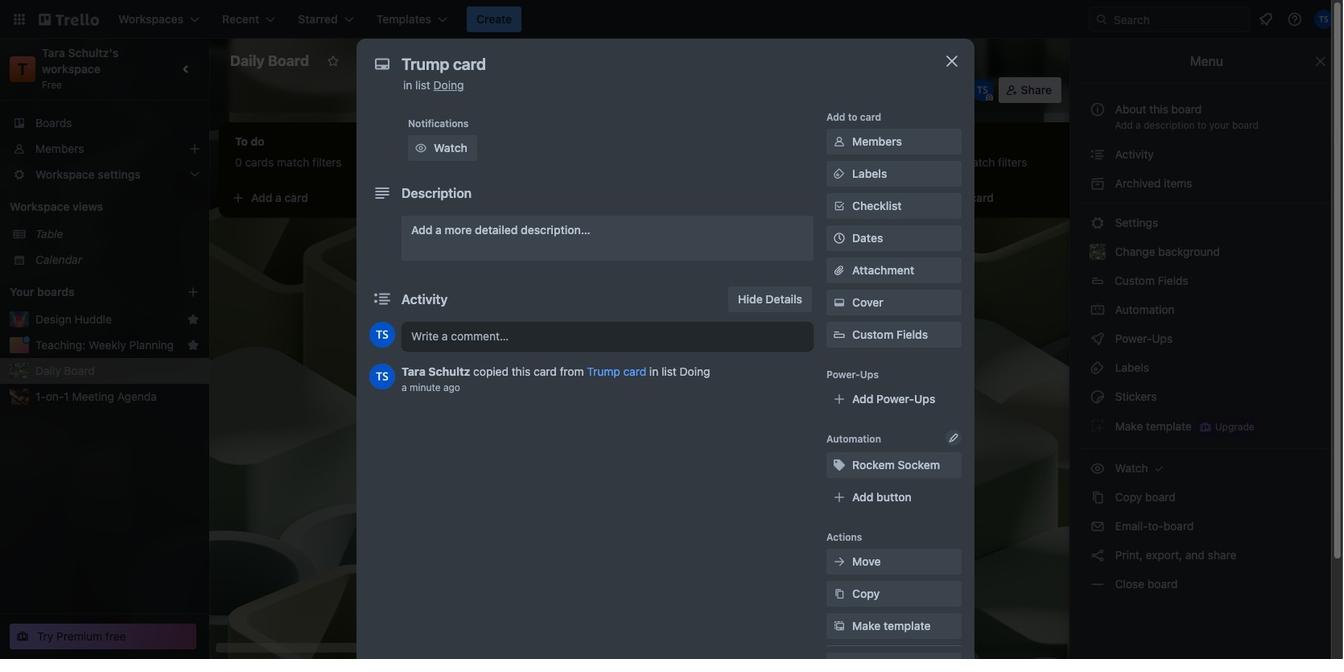 Task type: vqa. For each thing, say whether or not it's contained in the screenshot.
rightmost the Power-Ups
yes



Task type: locate. For each thing, give the bounding box(es) containing it.
0 horizontal spatial add a card button
[[225, 185, 406, 211]]

sm image inside archived items link
[[1090, 175, 1106, 192]]

detailed
[[475, 223, 518, 237]]

menu
[[1190, 54, 1224, 68]]

automation down change
[[1113, 303, 1175, 316]]

custom
[[1115, 274, 1155, 287], [853, 328, 894, 341]]

1 vertical spatial list
[[662, 365, 677, 378]]

activity link
[[1080, 142, 1334, 167]]

sm image inside make template link
[[832, 618, 848, 634]]

1 horizontal spatial make template
[[1113, 419, 1192, 433]]

0 horizontal spatial template
[[884, 619, 931, 633]]

custom down cover at right top
[[853, 328, 894, 341]]

workspace up in list doing
[[378, 54, 438, 68]]

0 horizontal spatial list
[[415, 78, 431, 92]]

sm image for stickers link
[[1090, 389, 1106, 405]]

checklist link
[[827, 193, 962, 219]]

ups up sockem
[[915, 392, 936, 406]]

your
[[10, 285, 34, 299]]

this up the description
[[1150, 102, 1169, 116]]

0 horizontal spatial daily
[[35, 364, 61, 378]]

archived items link
[[1080, 171, 1334, 196]]

0 vertical spatial tara schultz (taraschultz7) image
[[1315, 10, 1334, 29]]

open information menu image
[[1287, 11, 1303, 27]]

list down "workspace visible"
[[415, 78, 431, 92]]

board up print, export, and share at bottom right
[[1164, 519, 1194, 533]]

sm image inside copy board link
[[1090, 489, 1106, 506]]

1 vertical spatial starred icon image
[[187, 339, 200, 352]]

labels up stickers on the bottom of page
[[1113, 361, 1150, 374]]

daily board
[[230, 52, 309, 69], [35, 364, 95, 378]]

1 0 from the left
[[235, 155, 242, 169]]

power-ups
[[1113, 332, 1176, 345], [827, 369, 879, 381]]

power-ups up the 'add power-ups'
[[827, 369, 879, 381]]

premium
[[56, 630, 102, 643]]

add inside about this board add a description to your board
[[1115, 119, 1133, 131]]

sm image for 'email-to-board' link
[[1090, 518, 1106, 535]]

0 horizontal spatial labels
[[853, 167, 887, 180]]

1 vertical spatial custom fields button
[[827, 327, 962, 343]]

0 horizontal spatial copy
[[853, 587, 880, 601]]

1 horizontal spatial template
[[1147, 419, 1192, 433]]

0 vertical spatial copy
[[1116, 490, 1143, 504]]

tara up minute
[[402, 365, 426, 378]]

0 vertical spatial tara
[[42, 46, 65, 60]]

0 cards match filters
[[235, 155, 342, 169], [464, 155, 570, 169], [921, 155, 1028, 169]]

1 vertical spatial workspace
[[10, 200, 70, 213]]

sm image for activity link
[[1090, 147, 1106, 163]]

details
[[766, 292, 803, 306]]

sockem
[[898, 458, 940, 472]]

board up to-
[[1146, 490, 1176, 504]]

0 horizontal spatial match
[[277, 155, 309, 169]]

0 vertical spatial activity
[[1113, 147, 1154, 161]]

2 0 cards match filters from the left
[[464, 155, 570, 169]]

custom fields button down change background "link"
[[1080, 268, 1334, 294]]

make template down stickers on the bottom of page
[[1113, 419, 1192, 433]]

0 vertical spatial custom fields
[[1115, 274, 1189, 287]]

stickers
[[1113, 390, 1157, 403]]

doing down visible
[[434, 78, 464, 92]]

0 vertical spatial board
[[268, 52, 309, 69]]

1 add a card from the left
[[251, 191, 308, 204]]

sm image for move link
[[832, 554, 848, 570]]

sm image for make template link
[[832, 618, 848, 634]]

1 horizontal spatial list
[[662, 365, 677, 378]]

1 vertical spatial ups
[[860, 369, 879, 381]]

board up 1
[[64, 364, 95, 378]]

1 horizontal spatial workspace
[[378, 54, 438, 68]]

checklist
[[853, 199, 902, 213]]

board
[[268, 52, 309, 69], [64, 364, 95, 378]]

1 vertical spatial watch
[[1113, 461, 1152, 475]]

0 horizontal spatial create from template… image
[[412, 192, 425, 204]]

1 horizontal spatial match
[[506, 155, 538, 169]]

0 horizontal spatial make template
[[853, 619, 931, 633]]

visible
[[441, 54, 475, 68]]

custom for custom fields button to the top
[[1115, 274, 1155, 287]]

0 notifications image
[[1257, 10, 1276, 29]]

sm image
[[709, 77, 731, 100], [832, 134, 848, 150], [413, 140, 429, 156], [1090, 147, 1106, 163], [832, 166, 848, 182], [832, 198, 848, 214], [1090, 215, 1106, 231], [1090, 360, 1106, 376], [1090, 389, 1106, 405], [1090, 418, 1106, 434], [832, 457, 848, 473], [1152, 460, 1168, 477], [1090, 547, 1106, 564]]

0 vertical spatial daily board
[[230, 52, 309, 69]]

make inside make template link
[[853, 619, 881, 633]]

1 horizontal spatial custom fields
[[1115, 274, 1189, 287]]

power-ups up stickers on the bottom of page
[[1113, 332, 1176, 345]]

sm image inside power-ups link
[[1090, 331, 1106, 347]]

tara schultz (taraschultz7) image
[[370, 322, 395, 348], [370, 364, 395, 390]]

close board
[[1113, 577, 1178, 591]]

activity
[[1113, 147, 1154, 161], [402, 292, 448, 307]]

0 horizontal spatial this
[[512, 365, 531, 378]]

in list doing
[[403, 78, 464, 92]]

print, export, and share
[[1113, 548, 1237, 562]]

close dialog image
[[943, 52, 962, 71]]

0 vertical spatial automation
[[1113, 303, 1175, 316]]

add button button
[[827, 485, 962, 510]]

1 horizontal spatial in
[[650, 365, 659, 378]]

0 vertical spatial in
[[403, 78, 412, 92]]

1 vertical spatial tara schultz (taraschultz7) image
[[370, 364, 395, 390]]

1 horizontal spatial tara
[[402, 365, 426, 378]]

2 vertical spatial ups
[[915, 392, 936, 406]]

0 vertical spatial ups
[[1152, 332, 1173, 345]]

trump card link
[[587, 365, 647, 378]]

fields down 'cover' 'link'
[[897, 328, 928, 341]]

custom fields button down 'cover' 'link'
[[827, 327, 962, 343]]

0 horizontal spatial tara schultz (taraschultz7) image
[[971, 79, 994, 101]]

watch down notifications
[[434, 141, 468, 155]]

create
[[477, 12, 512, 26]]

schultz
[[428, 365, 470, 378]]

sm image
[[1090, 175, 1106, 192], [832, 295, 848, 311], [1090, 302, 1106, 318], [1090, 331, 1106, 347], [1090, 460, 1106, 477], [1090, 489, 1106, 506], [1090, 518, 1106, 535], [832, 554, 848, 570], [1090, 576, 1106, 593], [832, 586, 848, 602], [832, 618, 848, 634]]

teaching: weekly planning button
[[35, 337, 180, 353]]

to
[[848, 111, 858, 123], [1198, 119, 1207, 131]]

1 match from the left
[[277, 155, 309, 169]]

members down add to card at the right of page
[[853, 134, 902, 148]]

power- up stickers on the bottom of page
[[1116, 332, 1152, 345]]

sm image inside watch link
[[1090, 460, 1106, 477]]

settings link
[[1080, 210, 1334, 236]]

0 horizontal spatial tara
[[42, 46, 65, 60]]

1 horizontal spatial filters
[[541, 155, 570, 169]]

2 create from template… image from the left
[[869, 192, 882, 204]]

board left star or unstar board icon
[[268, 52, 309, 69]]

0 horizontal spatial watch
[[434, 141, 468, 155]]

boards
[[37, 285, 75, 299]]

copy down move
[[853, 587, 880, 601]]

attachment button
[[827, 258, 962, 283]]

ups up the 'add power-ups'
[[860, 369, 879, 381]]

1 horizontal spatial add a card
[[937, 191, 994, 204]]

copy up email-
[[1116, 490, 1143, 504]]

0 vertical spatial make template
[[1113, 419, 1192, 433]]

boards link
[[0, 110, 209, 136]]

sm image inside activity link
[[1090, 147, 1106, 163]]

0 horizontal spatial custom fields
[[853, 328, 928, 341]]

1 vertical spatial copy
[[853, 587, 880, 601]]

workspace for workspace views
[[10, 200, 70, 213]]

custom fields down change background
[[1115, 274, 1189, 287]]

template down stickers on the bottom of page
[[1147, 419, 1192, 433]]

0 horizontal spatial custom fields button
[[827, 327, 962, 343]]

1 horizontal spatial daily
[[230, 52, 265, 69]]

filters
[[312, 155, 342, 169], [541, 155, 570, 169], [998, 155, 1028, 169]]

close board link
[[1080, 572, 1334, 597]]

1 horizontal spatial tara schultz (taraschultz7) image
[[1315, 10, 1334, 29]]

daily board left star or unstar board icon
[[230, 52, 309, 69]]

0 vertical spatial starred icon image
[[187, 313, 200, 326]]

this inside tara schultz copied this card from trump card in list doing a minute ago
[[512, 365, 531, 378]]

1 horizontal spatial copy
[[1116, 490, 1143, 504]]

copy
[[1116, 490, 1143, 504], [853, 587, 880, 601]]

3 cards from the left
[[931, 155, 960, 169]]

sm image for automation link
[[1090, 302, 1106, 318]]

workspace
[[42, 62, 101, 76]]

1 horizontal spatial power-ups
[[1113, 332, 1176, 345]]

1 horizontal spatial this
[[1150, 102, 1169, 116]]

workspace for workspace visible
[[378, 54, 438, 68]]

1 vertical spatial doing
[[680, 365, 710, 378]]

1 vertical spatial activity
[[402, 292, 448, 307]]

your boards with 4 items element
[[10, 283, 163, 302]]

views
[[73, 200, 103, 213]]

in
[[403, 78, 412, 92], [650, 365, 659, 378]]

2 tara schultz (taraschultz7) image from the top
[[370, 364, 395, 390]]

add inside "link"
[[411, 223, 433, 237]]

from
[[560, 365, 584, 378]]

0 vertical spatial tara schultz (taraschultz7) image
[[370, 322, 395, 348]]

sm image inside stickers link
[[1090, 389, 1106, 405]]

starred icon image down add board 'image' at the top
[[187, 313, 200, 326]]

in right trump card link in the bottom of the page
[[650, 365, 659, 378]]

0 horizontal spatial filters
[[312, 155, 342, 169]]

0 vertical spatial list
[[415, 78, 431, 92]]

sm image for members link to the right
[[832, 134, 848, 150]]

1 horizontal spatial labels link
[[1080, 355, 1334, 381]]

hide
[[738, 292, 763, 306]]

tara inside tara schultz's workspace free
[[42, 46, 65, 60]]

board right your
[[1233, 119, 1259, 131]]

create from template… image down watch button
[[412, 192, 425, 204]]

sm image for 'cover' 'link'
[[832, 295, 848, 311]]

cards
[[245, 155, 274, 169], [474, 155, 503, 169], [931, 155, 960, 169]]

2 match from the left
[[506, 155, 538, 169]]

in down workspace visible button
[[403, 78, 412, 92]]

archived
[[1116, 176, 1161, 190]]

0 vertical spatial workspace
[[378, 54, 438, 68]]

daily board up 1
[[35, 364, 95, 378]]

1 vertical spatial this
[[512, 365, 531, 378]]

2 starred icon image from the top
[[187, 339, 200, 352]]

0 vertical spatial power-ups
[[1113, 332, 1176, 345]]

power- up rockem sockem
[[877, 392, 915, 406]]

sm image for power-ups link
[[1090, 331, 1106, 347]]

custom for the leftmost custom fields button
[[853, 328, 894, 341]]

1 vertical spatial daily board
[[35, 364, 95, 378]]

0 horizontal spatial 0 cards match filters
[[235, 155, 342, 169]]

0 vertical spatial labels link
[[827, 161, 962, 187]]

None text field
[[394, 50, 925, 79]]

automation up rockem
[[827, 433, 881, 445]]

custom fields down 'cover' 'link'
[[853, 328, 928, 341]]

1 horizontal spatial make
[[1116, 419, 1143, 433]]

template down copy link in the right bottom of the page
[[884, 619, 931, 633]]

sm image inside automation link
[[1090, 302, 1106, 318]]

0 vertical spatial watch
[[434, 141, 468, 155]]

members
[[853, 134, 902, 148], [35, 142, 84, 155]]

daily
[[230, 52, 265, 69], [35, 364, 61, 378]]

fields down change background
[[1158, 274, 1189, 287]]

sm image inside move link
[[832, 554, 848, 570]]

0 horizontal spatial make
[[853, 619, 881, 633]]

2 horizontal spatial power-
[[1116, 332, 1152, 345]]

1 starred icon image from the top
[[187, 313, 200, 326]]

0 vertical spatial daily
[[230, 52, 265, 69]]

sm image for rockem sockem button
[[832, 457, 848, 473]]

list right trump card link in the bottom of the page
[[662, 365, 677, 378]]

star or unstar board image
[[327, 55, 340, 68]]

share button
[[999, 77, 1062, 103]]

about
[[1116, 102, 1147, 116]]

share
[[1208, 548, 1237, 562]]

board down export,
[[1148, 577, 1178, 591]]

tara schultz (taraschultz7) image
[[1315, 10, 1334, 29], [971, 79, 994, 101]]

2 add a card button from the left
[[911, 185, 1092, 211]]

members link down add to card at the right of page
[[827, 129, 962, 155]]

power- up the 'add power-ups'
[[827, 369, 860, 381]]

tara schultz (taraschultz7) image inside the primary element
[[1315, 10, 1334, 29]]

custom down change
[[1115, 274, 1155, 287]]

tara up workspace
[[42, 46, 65, 60]]

sm image inside copy link
[[832, 586, 848, 602]]

1 vertical spatial tara
[[402, 365, 426, 378]]

sm image for copy board link
[[1090, 489, 1106, 506]]

to inside about this board add a description to your board
[[1198, 119, 1207, 131]]

list
[[415, 78, 431, 92], [662, 365, 677, 378]]

1 horizontal spatial watch
[[1113, 461, 1152, 475]]

starred icon image for design huddle
[[187, 313, 200, 326]]

1 horizontal spatial activity
[[1113, 147, 1154, 161]]

sm image inside watch link
[[1152, 460, 1168, 477]]

your
[[1210, 119, 1230, 131]]

tara schultz (taraschultz7) image left the share button
[[971, 79, 994, 101]]

starred icon image for teaching: weekly planning
[[187, 339, 200, 352]]

1 add a card button from the left
[[225, 185, 406, 211]]

1 horizontal spatial custom
[[1115, 274, 1155, 287]]

design
[[35, 312, 71, 326]]

members link
[[827, 129, 962, 155], [0, 136, 209, 162]]

tara schultz (taraschultz7) image right open information menu icon
[[1315, 10, 1334, 29]]

daily inside board name text field
[[230, 52, 265, 69]]

sm image for watch button
[[413, 140, 429, 156]]

create button
[[467, 6, 522, 32]]

create from template… image
[[412, 192, 425, 204], [869, 192, 882, 204]]

search image
[[1096, 13, 1109, 26]]

activity up archived
[[1113, 147, 1154, 161]]

starred icon image
[[187, 313, 200, 326], [187, 339, 200, 352]]

add a card
[[251, 191, 308, 204], [937, 191, 994, 204]]

2 horizontal spatial 0
[[921, 155, 928, 169]]

1 vertical spatial make
[[853, 619, 881, 633]]

make down copy link in the right bottom of the page
[[853, 619, 881, 633]]

make
[[1116, 419, 1143, 433], [853, 619, 881, 633]]

1 tara schultz (taraschultz7) image from the top
[[370, 322, 395, 348]]

0 horizontal spatial power-ups
[[827, 369, 879, 381]]

members link down the boards
[[0, 136, 209, 162]]

boards
[[35, 116, 72, 130]]

members down the boards
[[35, 142, 84, 155]]

schultz's
[[68, 46, 119, 60]]

sm image inside rockem sockem button
[[832, 457, 848, 473]]

sm image inside watch button
[[413, 140, 429, 156]]

your boards
[[10, 285, 75, 299]]

starred icon image right planning
[[187, 339, 200, 352]]

doing inside tara schultz copied this card from trump card in list doing a minute ago
[[680, 365, 710, 378]]

2 vertical spatial power-
[[877, 392, 915, 406]]

calendar
[[35, 253, 82, 266]]

sm image inside 'cover' 'link'
[[832, 295, 848, 311]]

labels link down power-ups link
[[1080, 355, 1334, 381]]

workspace inside workspace visible button
[[378, 54, 438, 68]]

copy for copy
[[853, 587, 880, 601]]

0 horizontal spatial add a card
[[251, 191, 308, 204]]

tara inside tara schultz copied this card from trump card in list doing a minute ago
[[402, 365, 426, 378]]

doing right trump card link in the bottom of the page
[[680, 365, 710, 378]]

table link
[[35, 226, 200, 242]]

0 horizontal spatial board
[[64, 364, 95, 378]]

add inside 'button'
[[853, 490, 874, 504]]

sm image inside settings link
[[1090, 215, 1106, 231]]

sm image inside close board link
[[1090, 576, 1106, 593]]

about this board add a description to your board
[[1115, 102, 1259, 131]]

match
[[277, 155, 309, 169], [506, 155, 538, 169], [963, 155, 995, 169]]

1 horizontal spatial 0 cards match filters
[[464, 155, 570, 169]]

make template down copy link in the right bottom of the page
[[853, 619, 931, 633]]

card
[[860, 111, 882, 123], [285, 191, 308, 204], [970, 191, 994, 204], [534, 365, 557, 378], [623, 365, 647, 378]]

tara for schultz's
[[42, 46, 65, 60]]

1 vertical spatial tara schultz (taraschultz7) image
[[971, 79, 994, 101]]

watch up copy board
[[1113, 461, 1152, 475]]

create from template… image up dates
[[869, 192, 882, 204]]

1 vertical spatial in
[[650, 365, 659, 378]]

make down stickers on the bottom of page
[[1116, 419, 1143, 433]]

labels up checklist
[[853, 167, 887, 180]]

design huddle
[[35, 312, 112, 326]]

0 horizontal spatial cards
[[245, 155, 274, 169]]

1 horizontal spatial add a card button
[[911, 185, 1092, 211]]

sm image for settings link
[[1090, 215, 1106, 231]]

workspace up table
[[10, 200, 70, 213]]

0 horizontal spatial 0
[[235, 155, 242, 169]]

dates
[[853, 231, 883, 245]]

1 horizontal spatial ups
[[915, 392, 936, 406]]

1 vertical spatial power-ups
[[827, 369, 879, 381]]

sm image inside print, export, and share link
[[1090, 547, 1106, 564]]

2 horizontal spatial match
[[963, 155, 995, 169]]

list inside tara schultz copied this card from trump card in list doing a minute ago
[[662, 365, 677, 378]]

labels link up "checklist" link
[[827, 161, 962, 187]]

change background link
[[1080, 239, 1334, 265]]

activity up schultz
[[402, 292, 448, 307]]

0 horizontal spatial members link
[[0, 136, 209, 162]]

0 horizontal spatial activity
[[402, 292, 448, 307]]

sm image inside members link
[[832, 134, 848, 150]]

Write a comment text field
[[402, 322, 814, 351]]

1
[[64, 390, 69, 403]]

ups down automation link
[[1152, 332, 1173, 345]]

email-
[[1116, 519, 1148, 533]]

sm image inside "checklist" link
[[832, 198, 848, 214]]

this right copied
[[512, 365, 531, 378]]

0 vertical spatial this
[[1150, 102, 1169, 116]]

primary element
[[0, 0, 1344, 39]]

1 vertical spatial labels
[[1113, 361, 1150, 374]]

custom fields button
[[1080, 268, 1334, 294], [827, 327, 962, 343]]

sm image inside 'email-to-board' link
[[1090, 518, 1106, 535]]



Task type: describe. For each thing, give the bounding box(es) containing it.
agenda
[[117, 390, 157, 403]]

background
[[1159, 245, 1221, 258]]

change background
[[1113, 245, 1221, 258]]

1 vertical spatial custom fields
[[853, 328, 928, 341]]

watch inside button
[[434, 141, 468, 155]]

0 vertical spatial power-
[[1116, 332, 1152, 345]]

power-ups link
[[1080, 326, 1334, 352]]

copy board link
[[1080, 485, 1334, 510]]

3 0 from the left
[[921, 155, 928, 169]]

t
[[18, 60, 28, 78]]

workspace views
[[10, 200, 103, 213]]

daily board link
[[35, 363, 200, 379]]

add to card
[[827, 111, 882, 123]]

teaching: weekly planning
[[35, 338, 174, 352]]

hide details link
[[729, 287, 812, 312]]

0 vertical spatial doing
[[434, 78, 464, 92]]

tara schultz's workspace free
[[42, 46, 121, 91]]

sm image for "checklist" link
[[832, 198, 848, 214]]

description
[[402, 186, 472, 200]]

actions
[[827, 531, 863, 543]]

0 horizontal spatial members
[[35, 142, 84, 155]]

settings
[[1113, 216, 1159, 229]]

1 0 cards match filters from the left
[[235, 155, 342, 169]]

2 horizontal spatial ups
[[1152, 332, 1173, 345]]

move link
[[827, 549, 962, 575]]

1 horizontal spatial members link
[[827, 129, 962, 155]]

sm image for watch link
[[1090, 460, 1106, 477]]

copied
[[473, 365, 509, 378]]

make template link
[[827, 613, 962, 639]]

2 add a card from the left
[[937, 191, 994, 204]]

0 vertical spatial make
[[1116, 419, 1143, 433]]

free
[[42, 79, 62, 91]]

tara for schultz
[[402, 365, 426, 378]]

archive image
[[832, 658, 848, 659]]

calendar link
[[35, 252, 200, 268]]

rockem sockem
[[853, 458, 940, 472]]

huddle
[[74, 312, 112, 326]]

in inside tara schultz copied this card from trump card in list doing a minute ago
[[650, 365, 659, 378]]

change
[[1116, 245, 1156, 258]]

2 0 from the left
[[464, 155, 471, 169]]

1-
[[35, 390, 46, 403]]

0 vertical spatial template
[[1147, 419, 1192, 433]]

more
[[445, 223, 472, 237]]

1 horizontal spatial automation
[[1113, 303, 1175, 316]]

add power-ups link
[[827, 386, 962, 412]]

to-
[[1148, 519, 1164, 533]]

1 cards from the left
[[245, 155, 274, 169]]

hide details
[[738, 292, 803, 306]]

tara schultz's workspace link
[[42, 46, 121, 76]]

3 0 cards match filters from the left
[[921, 155, 1028, 169]]

0 horizontal spatial ups
[[860, 369, 879, 381]]

0 horizontal spatial labels link
[[827, 161, 962, 187]]

a inside about this board add a description to your board
[[1136, 119, 1141, 131]]

workspace visible button
[[349, 48, 484, 74]]

this inside about this board add a description to your board
[[1150, 102, 1169, 116]]

1 vertical spatial labels link
[[1080, 355, 1334, 381]]

email-to-board
[[1113, 519, 1194, 533]]

1 horizontal spatial members
[[853, 134, 902, 148]]

a inside tara schultz copied this card from trump card in list doing a minute ago
[[402, 382, 407, 394]]

daily board inside board name text field
[[230, 52, 309, 69]]

add power-ups
[[853, 392, 936, 406]]

a inside "link"
[[436, 223, 442, 237]]

archived items
[[1113, 176, 1193, 190]]

email-to-board link
[[1080, 514, 1334, 539]]

1 vertical spatial daily
[[35, 364, 61, 378]]

doing link
[[434, 78, 464, 92]]

3 filters from the left
[[998, 155, 1028, 169]]

automation link
[[1080, 297, 1334, 323]]

cover link
[[827, 290, 962, 316]]

cover
[[853, 295, 884, 309]]

copy board
[[1113, 490, 1176, 504]]

0 horizontal spatial to
[[848, 111, 858, 123]]

0 vertical spatial custom fields button
[[1080, 268, 1334, 294]]

rockem
[[853, 458, 895, 472]]

0 horizontal spatial automation
[[827, 433, 881, 445]]

on-
[[46, 390, 64, 403]]

1 create from template… image from the left
[[412, 192, 425, 204]]

upgrade button
[[1196, 418, 1258, 437]]

2 cards from the left
[[474, 155, 503, 169]]

sm image for close board link at the bottom of the page
[[1090, 576, 1106, 593]]

export,
[[1146, 548, 1183, 562]]

move
[[853, 555, 881, 568]]

planning
[[129, 338, 174, 352]]

upgrade
[[1216, 421, 1255, 433]]

copy link
[[827, 581, 962, 607]]

add a more detailed description… link
[[402, 216, 814, 261]]

0 horizontal spatial fields
[[897, 328, 928, 341]]

design huddle button
[[35, 312, 180, 328]]

print, export, and share link
[[1080, 543, 1334, 568]]

and
[[1186, 548, 1205, 562]]

notifications
[[408, 118, 469, 130]]

1 horizontal spatial labels
[[1113, 361, 1150, 374]]

0 horizontal spatial power-
[[827, 369, 860, 381]]

sm image for bottom labels link
[[1090, 360, 1106, 376]]

add board image
[[187, 286, 200, 299]]

table
[[35, 227, 63, 241]]

copy for copy board
[[1116, 490, 1143, 504]]

sm image for print, export, and share link at the right of page
[[1090, 547, 1106, 564]]

add a more detailed description…
[[411, 223, 591, 237]]

description…
[[521, 223, 591, 237]]

0 vertical spatial fields
[[1158, 274, 1189, 287]]

try premium free
[[37, 630, 126, 643]]

sm image for labels link to the left
[[832, 166, 848, 182]]

a minute ago link
[[402, 382, 460, 394]]

2 filters from the left
[[541, 155, 570, 169]]

1-on-1 meeting agenda
[[35, 390, 157, 403]]

3 match from the left
[[963, 155, 995, 169]]

sm image for archived items link
[[1090, 175, 1106, 192]]

teaching:
[[35, 338, 86, 352]]

dates button
[[827, 225, 962, 251]]

print,
[[1116, 548, 1143, 562]]

t link
[[10, 56, 35, 82]]

board up the description
[[1172, 102, 1202, 116]]

1 filters from the left
[[312, 155, 342, 169]]

ago
[[443, 382, 460, 394]]

watch button
[[408, 135, 477, 161]]

0 vertical spatial labels
[[853, 167, 887, 180]]

rockem sockem button
[[827, 452, 962, 478]]

Board name text field
[[222, 48, 317, 74]]

trump
[[587, 365, 620, 378]]

1 vertical spatial board
[[64, 364, 95, 378]]

try
[[37, 630, 53, 643]]

0 horizontal spatial in
[[403, 78, 412, 92]]

close
[[1116, 577, 1145, 591]]

attachment
[[853, 263, 915, 277]]

minute
[[410, 382, 441, 394]]

sm image for copy link in the right bottom of the page
[[832, 586, 848, 602]]

daily board inside daily board link
[[35, 364, 95, 378]]

tara schultz copied this card from trump card in list doing a minute ago
[[402, 365, 710, 394]]

add button
[[853, 490, 912, 504]]

Search field
[[1109, 7, 1249, 31]]

weekly
[[89, 338, 126, 352]]

try premium free button
[[10, 624, 196, 650]]

board inside text field
[[268, 52, 309, 69]]



